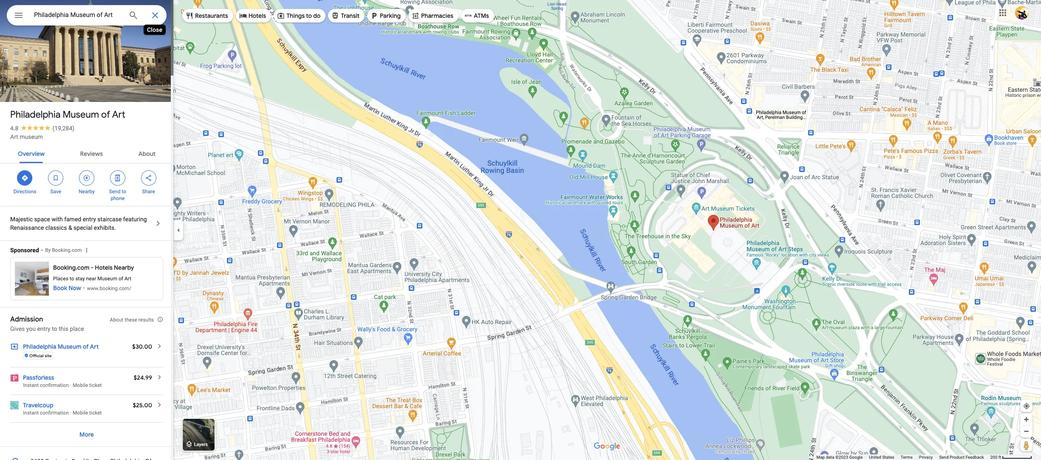Task type: locate. For each thing, give the bounding box(es) containing it.
130,369 photos button
[[6, 81, 72, 96]]

of up the reviews button
[[101, 109, 110, 121]]

0 vertical spatial nearby
[[79, 189, 95, 195]]


[[145, 173, 152, 183]]

google maps element
[[0, 0, 1042, 460]]

official
[[29, 353, 44, 359]]

museum
[[63, 109, 99, 121], [97, 276, 117, 282], [58, 343, 81, 351]]

special
[[74, 224, 92, 231]]

about inside button
[[138, 150, 156, 158]]

nearby up the "www.booking.com/"
[[114, 264, 134, 272]]

entry up the special
[[83, 216, 96, 223]]

1 horizontal spatial hotels
[[249, 12, 266, 20]]

map data ©2023 google
[[817, 455, 863, 460]]

1 vertical spatial about
[[110, 317, 124, 323]]

more
[[80, 431, 94, 439]]

nearby inside booking.com - hotels nearby places to stay near museum of art
[[114, 264, 134, 272]]

instant confirmation · mobile ticket for travelcoup
[[23, 410, 102, 416]]

send up phone
[[109, 189, 120, 195]]

1 vertical spatial nearby
[[114, 264, 134, 272]]

ticket
[[89, 383, 102, 389], [89, 410, 102, 416]]

share
[[142, 189, 155, 195]]

privacy
[[920, 455, 933, 460]]

to inside send to phone
[[122, 189, 126, 195]]

2 ticket from the top
[[89, 410, 102, 416]]

confirmation
[[40, 383, 69, 389], [40, 410, 69, 416]]

of inside booking.com - hotels nearby places to stay near museum of art
[[119, 276, 123, 282]]

reviews button
[[73, 143, 110, 163]]

1 horizontal spatial send
[[940, 455, 949, 460]]

send inside send to phone
[[109, 189, 120, 195]]

about these results
[[110, 317, 154, 323]]

save
[[50, 189, 61, 195]]

0 vertical spatial museum
[[63, 109, 99, 121]]

booking.com up stay
[[53, 264, 89, 272]]

0 horizontal spatial of
[[83, 343, 89, 351]]

2 instant from the top
[[23, 410, 39, 416]]

museum up (19,284)
[[63, 109, 99, 121]]

$24.99
[[134, 374, 152, 382]]

museum down this
[[58, 343, 81, 351]]

philadelphia museum of art
[[10, 109, 125, 121], [23, 343, 99, 351]]

19,284 reviews element
[[52, 125, 74, 132]]

1 confirmation from the top
[[40, 383, 69, 389]]

1 vertical spatial museum
[[97, 276, 117, 282]]

nearby
[[79, 189, 95, 195], [114, 264, 134, 272]]

2 confirmation from the top
[[40, 410, 69, 416]]

1 vertical spatial booking.com
[[53, 264, 89, 272]]

2 mobile from the top
[[73, 410, 88, 416]]

directions
[[13, 189, 36, 195]]

$25.00
[[133, 402, 152, 409]]

instant down travelcoup
[[23, 410, 39, 416]]

sponsored · by booking.com element
[[10, 241, 173, 257]]

about left the these on the bottom left of page
[[110, 317, 124, 323]]

footer containing map data ©2023 google
[[817, 455, 991, 460]]

about up 
[[138, 150, 156, 158]]

0 horizontal spatial send
[[109, 189, 120, 195]]

130,369 photos
[[22, 84, 69, 92]]


[[114, 173, 121, 183]]

google account: ben nelson  
(ben.nelson1980@gmail.com) image
[[1016, 6, 1029, 19]]


[[21, 173, 29, 183]]

footer inside google maps element
[[817, 455, 991, 460]]

0 vertical spatial mobile
[[73, 383, 88, 389]]

reviews
[[80, 150, 103, 158]]

hotels button
[[236, 6, 271, 26]]

0 horizontal spatial about
[[110, 317, 124, 323]]

130,369
[[22, 84, 46, 92]]

philadelphia museum of art up (19,284)
[[10, 109, 125, 121]]

send left product
[[940, 455, 949, 460]]

philadelphia up 4.8 stars image
[[10, 109, 61, 121]]

of up the "www.booking.com/"
[[119, 276, 123, 282]]

united states
[[870, 455, 895, 460]]

· for travelcoup
[[70, 410, 71, 416]]

to left stay
[[70, 276, 74, 282]]

actions for philadelphia museum of art region
[[0, 164, 173, 206]]

restaurants
[[195, 12, 228, 20]]

about
[[138, 150, 156, 158], [110, 317, 124, 323]]

1 instant from the top
[[23, 383, 39, 389]]

museum
[[20, 133, 43, 140]]

google
[[850, 455, 863, 460]]

official site
[[29, 353, 52, 359]]

gives
[[10, 326, 25, 332]]

1 vertical spatial mobile
[[73, 410, 88, 416]]

philadelphia museum of art up site
[[23, 343, 99, 351]]

nearby down '' at the top of the page
[[79, 189, 95, 195]]

0 vertical spatial send
[[109, 189, 120, 195]]

to up phone
[[122, 189, 126, 195]]

united
[[870, 455, 882, 460]]

you
[[26, 326, 36, 332]]

0 vertical spatial ·
[[70, 383, 71, 389]]

1 horizontal spatial about
[[138, 150, 156, 158]]

things to do button
[[274, 6, 326, 26]]

0 horizontal spatial hotels
[[95, 264, 113, 272]]

results
[[139, 317, 154, 323]]

instant down passforless
[[23, 383, 39, 389]]

4.8 stars image
[[18, 125, 52, 131]]

by
[[45, 247, 51, 253]]

0 vertical spatial entry
[[83, 216, 96, 223]]

restaurants button
[[182, 6, 233, 26]]

&
[[68, 224, 72, 231]]

tab list containing overview
[[0, 143, 173, 163]]

footer
[[817, 455, 991, 460]]

overview button
[[11, 143, 51, 163]]

1 instant confirmation · mobile ticket from the top
[[23, 383, 102, 389]]

1 horizontal spatial entry
[[83, 216, 96, 223]]

product
[[950, 455, 965, 460]]


[[83, 173, 91, 183]]

entry
[[83, 216, 96, 223], [37, 326, 50, 332]]

states
[[883, 455, 895, 460]]

0 vertical spatial of
[[101, 109, 110, 121]]

hotels inside booking.com - hotels nearby places to stay near museum of art
[[95, 264, 113, 272]]

0 vertical spatial ticket
[[89, 383, 102, 389]]

hotels left things
[[249, 12, 266, 20]]

1 vertical spatial of
[[119, 276, 123, 282]]

0 vertical spatial instant confirmation · mobile ticket
[[23, 383, 102, 389]]

1 vertical spatial entry
[[37, 326, 50, 332]]

0 vertical spatial about
[[138, 150, 156, 158]]

booking.com right by
[[52, 247, 82, 253]]

instant confirmation · mobile ticket down travelcoup
[[23, 410, 102, 416]]

1 · from the top
[[70, 383, 71, 389]]

-
[[91, 264, 94, 272]]

2 horizontal spatial of
[[119, 276, 123, 282]]

photos
[[48, 84, 69, 92]]

1 vertical spatial instant confirmation · mobile ticket
[[23, 410, 102, 416]]

art
[[112, 109, 125, 121], [10, 133, 18, 140], [125, 276, 131, 282], [90, 343, 99, 351]]

of down place
[[83, 343, 89, 351]]

things
[[287, 12, 305, 20]]

entry right 'you'
[[37, 326, 50, 332]]

confirmation down passforless
[[40, 383, 69, 389]]

None field
[[34, 10, 122, 20]]

tab list
[[0, 143, 173, 163]]

1 vertical spatial ·
[[70, 410, 71, 416]]

1 horizontal spatial nearby
[[114, 264, 134, 272]]

to left this
[[52, 326, 57, 332]]

museum up the "www.booking.com/"
[[97, 276, 117, 282]]

famed
[[64, 216, 81, 223]]

$30.00
[[132, 343, 152, 351]]

1 vertical spatial ticket
[[89, 410, 102, 416]]

1 horizontal spatial of
[[101, 109, 110, 121]]

(19,284)
[[52, 125, 74, 132]]

philadelphia up official site
[[23, 343, 56, 351]]

layers
[[194, 442, 208, 448]]

booking.com
[[52, 247, 82, 253], [53, 264, 89, 272]]

art museum
[[10, 133, 43, 140]]

2 vertical spatial of
[[83, 343, 89, 351]]

0 vertical spatial instant
[[23, 383, 39, 389]]

photo of philadelphia museum of art image
[[0, 0, 173, 109]]

1 mobile from the top
[[73, 383, 88, 389]]

with
[[52, 216, 63, 223]]

0 vertical spatial hotels
[[249, 12, 266, 20]]

1 vertical spatial confirmation
[[40, 410, 69, 416]]

hotels right -
[[95, 264, 113, 272]]

send inside button
[[940, 455, 949, 460]]

places
[[53, 276, 68, 282]]

1 vertical spatial hotels
[[95, 264, 113, 272]]

terms button
[[901, 455, 913, 460]]

terms
[[901, 455, 913, 460]]

0 vertical spatial confirmation
[[40, 383, 69, 389]]

2 instant confirmation · mobile ticket from the top
[[23, 410, 102, 416]]

art inside button
[[10, 133, 18, 140]]

instant for travelcoup
[[23, 410, 39, 416]]

about these results image
[[157, 317, 163, 323]]

confirmation for travelcoup
[[40, 410, 69, 416]]

instant confirmation · mobile ticket down passforless
[[23, 383, 102, 389]]

ticket for $24.99
[[89, 383, 102, 389]]

confirmation down travelcoup
[[40, 410, 69, 416]]

0 vertical spatial philadelphia museum of art
[[10, 109, 125, 121]]

transit
[[341, 12, 360, 20]]

to left do
[[306, 12, 312, 20]]

hotels
[[249, 12, 266, 20], [95, 264, 113, 272]]

philadelphia
[[10, 109, 61, 121], [23, 343, 56, 351]]

to
[[306, 12, 312, 20], [122, 189, 126, 195], [70, 276, 74, 282], [52, 326, 57, 332]]

4.8
[[10, 125, 18, 132]]

parking button
[[367, 6, 406, 26]]

united states button
[[870, 455, 895, 460]]

0 horizontal spatial nearby
[[79, 189, 95, 195]]

2 · from the top
[[70, 410, 71, 416]]

1 vertical spatial send
[[940, 455, 949, 460]]

1 ticket from the top
[[89, 383, 102, 389]]

200
[[991, 455, 998, 460]]

1 vertical spatial instant
[[23, 410, 39, 416]]

philadelphia museum of art main content
[[0, 0, 173, 460]]

pharmacies
[[421, 12, 454, 20]]

art museum button
[[10, 133, 43, 141]]



Task type: describe. For each thing, give the bounding box(es) containing it.
majestic space with famed entry staircase featuring renaissance classics & special exhibits.
[[10, 216, 147, 231]]

show your location image
[[1023, 403, 1031, 410]]

mobile for travelcoup
[[73, 410, 88, 416]]

book
[[53, 284, 67, 292]]

www.booking.com/
[[87, 285, 131, 291]]

by booking.com
[[45, 247, 82, 253]]

book now
[[53, 284, 81, 292]]

majestic space with famed entry staircase featuring renaissance classics & special exhibits. button
[[0, 207, 173, 241]]

booking.com inside booking.com - hotels nearby places to stay near museum of art
[[53, 264, 89, 272]]

featuring
[[123, 216, 147, 223]]

site
[[45, 353, 52, 359]]

more button
[[71, 425, 102, 445]]

privacy button
[[920, 455, 933, 460]]

©2023
[[836, 455, 849, 460]]

majestic
[[10, 216, 33, 223]]

collapse side panel image
[[174, 226, 183, 235]]

atms button
[[461, 6, 494, 26]]

1 vertical spatial philadelphia museum of art
[[23, 343, 99, 351]]

send product feedback button
[[940, 455, 984, 460]]

ticket for $25.00
[[89, 410, 102, 416]]

send for send product feedback
[[940, 455, 949, 460]]

map
[[817, 455, 825, 460]]

0 horizontal spatial entry
[[37, 326, 50, 332]]

feedback
[[966, 455, 984, 460]]

atms
[[474, 12, 489, 20]]

overview
[[18, 150, 45, 158]]

instant confirmation · mobile ticket for passforless
[[23, 383, 102, 389]]

admission
[[10, 315, 43, 324]]

data
[[826, 455, 835, 460]]

send to phone
[[109, 189, 126, 202]]

to inside button
[[306, 12, 312, 20]]


[[14, 9, 24, 21]]

0 vertical spatial booking.com
[[52, 247, 82, 253]]

near
[[86, 276, 96, 282]]

zoom out image
[[1024, 429, 1030, 435]]

mobile for passforless
[[73, 383, 88, 389]]

ft
[[999, 455, 1002, 460]]

pharmacies button
[[409, 6, 459, 26]]

booking.com - hotels nearby places to stay near museum of art
[[53, 264, 134, 282]]

space
[[34, 216, 50, 223]]

art inside booking.com - hotels nearby places to stay near museum of art
[[125, 276, 131, 282]]

2 vertical spatial museum
[[58, 343, 81, 351]]

send for send to phone
[[109, 189, 120, 195]]

200 ft button
[[991, 455, 1033, 460]]

staircase
[[97, 216, 122, 223]]

0 vertical spatial philadelphia
[[10, 109, 61, 121]]

instant for passforless
[[23, 383, 39, 389]]

these
[[125, 317, 137, 323]]

phone
[[111, 196, 125, 202]]

· for passforless
[[70, 383, 71, 389]]

send product feedback
[[940, 455, 984, 460]]

tab list inside google maps element
[[0, 143, 173, 163]]

about for about
[[138, 150, 156, 158]]

now
[[69, 284, 81, 292]]

this
[[59, 326, 68, 332]]

 button
[[7, 5, 31, 27]]

show street view coverage image
[[1021, 439, 1033, 452]]


[[52, 173, 60, 183]]

museum inside booking.com - hotels nearby places to stay near museum of art
[[97, 276, 117, 282]]

1 vertical spatial philadelphia
[[23, 343, 56, 351]]

entry inside the majestic space with famed entry staircase featuring renaissance classics & special exhibits.
[[83, 216, 96, 223]]

gives you entry to this place
[[10, 326, 84, 332]]

sponsored
[[10, 247, 39, 254]]

renaissance
[[10, 224, 44, 231]]

 search field
[[7, 5, 167, 27]]

to inside booking.com - hotels nearby places to stay near museum of art
[[70, 276, 74, 282]]

about for about these results
[[110, 317, 124, 323]]

hotels inside 'hotels' button
[[249, 12, 266, 20]]

about button
[[132, 143, 162, 163]]

nearby inside actions for philadelphia museum of art region
[[79, 189, 95, 195]]

exhibits.
[[94, 224, 116, 231]]

confirmation for passforless
[[40, 383, 69, 389]]

stay
[[75, 276, 85, 282]]

travelcoup
[[23, 402, 53, 409]]

200 ft
[[991, 455, 1002, 460]]

transit button
[[328, 6, 365, 26]]

passforless
[[23, 374, 54, 382]]

things to do
[[287, 12, 321, 20]]

none field inside philadelphia museum of art field
[[34, 10, 122, 20]]

place
[[70, 326, 84, 332]]

parking
[[380, 12, 401, 20]]

zoom in image
[[1024, 417, 1030, 423]]

classics
[[45, 224, 67, 231]]

do
[[313, 12, 321, 20]]

Philadelphia Museum of Art field
[[7, 5, 167, 26]]



Task type: vqa. For each thing, say whether or not it's contained in the screenshot.
ticket
yes



